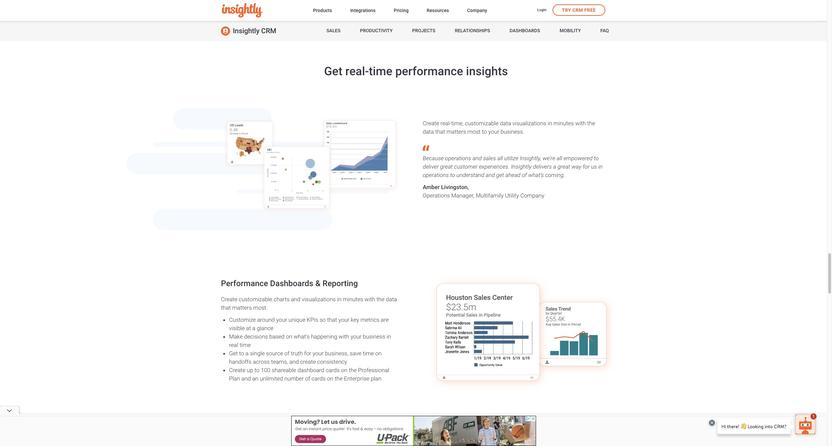 Task type: describe. For each thing, give the bounding box(es) containing it.
and down experiences. on the top right of page
[[486, 172, 495, 179]]

get real-time performance insights
[[324, 65, 508, 78]]

data inside create customizable charts and visualizations in minutes with the data that matters most.
[[386, 296, 397, 303]]

dashboard
[[298, 367, 325, 374]]

understand
[[457, 172, 485, 179]]

shareable
[[272, 367, 296, 374]]

for inside because operations and sales all utilize insightly, we're all empowered to deliver great customer experiences. insightly delivers a great way for us in operations to understand and get ahead of what's coming.
[[583, 164, 590, 170]]

performance dashboards and reporting image
[[425, 275, 618, 391]]

insightly crm link
[[221, 21, 276, 41]]

with inside create real-time, customizable data visualizations in minutes with the data that matters most to your business.
[[576, 120, 586, 127]]

business,
[[325, 351, 349, 357]]

deliver
[[423, 164, 439, 170]]

the inside create real-time, customizable data visualizations in minutes with the data that matters most to your business.
[[588, 120, 596, 127]]

1 vertical spatial cards
[[312, 376, 326, 383]]

business
[[363, 334, 386, 341]]

that inside create customizable charts and visualizations in minutes with the data that matters most.
[[221, 305, 231, 312]]

an
[[252, 376, 259, 383]]

try crm free
[[562, 7, 596, 13]]

1 horizontal spatial a
[[253, 325, 256, 332]]

sales link
[[327, 21, 341, 41]]

performance
[[396, 65, 463, 78]]

source
[[266, 351, 283, 357]]

2 all from the left
[[557, 155, 563, 162]]

and left an
[[242, 376, 251, 383]]

unlimited
[[260, 376, 283, 383]]

login link
[[538, 8, 547, 13]]

that inside customize around your unique kpis so that your key metrics are visible at a glance make decisions based on what's happening with your business in real time get to a single source of truth for your business, save time on handoffs across teams, and create consistency create up to 100 shareable dashboard cards on the professional plan and an unlimited number of cards on the enterprise plan
[[327, 317, 337, 324]]

operations
[[423, 193, 450, 199]]

your left unique
[[276, 317, 287, 324]]

0 vertical spatial company
[[467, 8, 487, 13]]

productivity link
[[360, 21, 393, 41]]

matters inside create real-time, customizable data visualizations in minutes with the data that matters most to your business.
[[447, 129, 466, 135]]

products
[[313, 8, 332, 13]]

with inside create customizable charts and visualizations in minutes with the data that matters most.
[[365, 296, 375, 303]]

to inside create real-time, customizable data visualizations in minutes with the data that matters most to your business.
[[482, 129, 487, 135]]

1 horizontal spatial dashboards
[[510, 28, 540, 33]]

visible
[[229, 325, 245, 332]]

and inside create customizable charts and visualizations in minutes with the data that matters most.
[[291, 296, 301, 303]]

because
[[423, 155, 444, 162]]

manager,
[[452, 193, 475, 199]]

1 vertical spatial time
[[240, 342, 251, 349]]

create customizable charts and visualizations in minutes with the data that matters most.
[[221, 296, 397, 312]]

login
[[538, 8, 547, 12]]

unique
[[289, 317, 306, 324]]

happening
[[311, 334, 337, 341]]

visualizations inside create real-time, customizable data visualizations in minutes with the data that matters most to your business.
[[513, 120, 547, 127]]

0 vertical spatial get
[[324, 65, 343, 78]]

insightly logo image
[[222, 3, 262, 18]]

dashboards link
[[510, 21, 540, 41]]

consistency
[[317, 359, 347, 366]]

&
[[316, 279, 321, 289]]

faq link
[[601, 21, 609, 41]]

pricing link
[[394, 6, 409, 15]]

plan
[[229, 376, 240, 383]]

create
[[300, 359, 316, 366]]

1 great from the left
[[440, 164, 453, 170]]

time,
[[452, 120, 464, 127]]

100
[[261, 367, 271, 374]]

customer
[[454, 164, 478, 170]]

your up save
[[351, 334, 362, 341]]

at
[[246, 325, 251, 332]]

matters inside create customizable charts and visualizations in minutes with the data that matters most.
[[232, 305, 252, 312]]

charts
[[274, 296, 290, 303]]

performance dashboards2 10 1 image
[[214, 109, 408, 218]]

insightly inside because operations and sales all utilize insightly, we're all empowered to deliver great customer experiences. insightly delivers a great way for us in operations to understand and get ahead of what's coming.
[[511, 164, 532, 170]]

a inside because operations and sales all utilize insightly, we're all empowered to deliver great customer experiences. insightly delivers a great way for us in operations to understand and get ahead of what's coming.
[[554, 164, 557, 170]]

make
[[229, 334, 243, 341]]

teams,
[[271, 359, 288, 366]]

try crm free button
[[553, 4, 606, 16]]

coming.
[[546, 172, 565, 179]]

in inside customize around your unique kpis so that your key metrics are visible at a glance make decisions based on what's happening with your business in real time get to a single source of truth for your business, save time on handoffs across teams, and create consistency create up to 100 shareable dashboard cards on the professional plan and an unlimited number of cards on the enterprise plan
[[387, 334, 391, 341]]

of inside because operations and sales all utilize insightly, we're all empowered to deliver great customer experiences. insightly delivers a great way for us in operations to understand and get ahead of what's coming.
[[522, 172, 527, 179]]

handoffs
[[229, 359, 252, 366]]

try
[[562, 7, 571, 13]]

business.
[[501, 129, 525, 135]]

create real-time, customizable data visualizations in minutes with the data that matters most to your business.
[[423, 120, 596, 135]]

to up livingston,
[[450, 172, 455, 179]]

insightly,
[[520, 155, 542, 162]]

2 great from the left
[[558, 164, 571, 170]]

professional
[[358, 367, 390, 374]]

mobility
[[560, 28, 581, 33]]

company inside amber livingston, operations manager, multifamily utility company
[[521, 193, 545, 199]]

relationships link
[[455, 21, 490, 41]]

insightly logo link
[[222, 3, 303, 18]]

with inside customize around your unique kpis so that your key metrics are visible at a glance make decisions based on what's happening with your business in real time get to a single source of truth for your business, save time on handoffs across teams, and create consistency create up to 100 shareable dashboard cards on the professional plan and an unlimited number of cards on the enterprise plan
[[339, 334, 349, 341]]

insightly crm
[[233, 27, 276, 35]]

2 vertical spatial a
[[246, 351, 249, 357]]

so
[[320, 317, 326, 324]]

crm for try
[[573, 7, 583, 13]]

performance dashboards & reporting
[[221, 279, 358, 289]]

customize around your unique kpis so that your key metrics are visible at a glance make decisions based on what's happening with your business in real time get to a single source of truth for your business, save time on handoffs across teams, and create consistency create up to 100 shareable dashboard cards on the professional plan and an unlimited number of cards on the enterprise plan
[[229, 317, 391, 383]]

experiences.
[[479, 164, 510, 170]]

performance
[[221, 279, 268, 289]]

faq
[[601, 28, 609, 33]]

sales
[[327, 28, 341, 33]]

get
[[497, 172, 504, 179]]

amber livingston, operations manager, multifamily utility company
[[423, 184, 545, 199]]

mobility link
[[560, 21, 581, 41]]

way
[[572, 164, 582, 170]]

across
[[253, 359, 270, 366]]

relationships
[[455, 28, 490, 33]]

customizable inside create customizable charts and visualizations in minutes with the data that matters most.
[[239, 296, 272, 303]]



Task type: locate. For each thing, give the bounding box(es) containing it.
utilize
[[505, 155, 519, 162]]

create for data
[[423, 120, 439, 127]]

1 vertical spatial real-
[[441, 120, 452, 127]]

number
[[285, 376, 304, 383]]

minutes inside create customizable charts and visualizations in minutes with the data that matters most.
[[343, 296, 363, 303]]

to right most
[[482, 129, 487, 135]]

and
[[473, 155, 482, 162], [486, 172, 495, 179], [291, 296, 301, 303], [290, 359, 299, 366], [242, 376, 251, 383]]

1 vertical spatial operations
[[423, 172, 449, 179]]

cards
[[326, 367, 340, 374], [312, 376, 326, 383]]

for up create
[[304, 351, 311, 357]]

what's
[[529, 172, 544, 179], [294, 334, 310, 341]]

your up create
[[313, 351, 324, 357]]

0 vertical spatial crm
[[573, 7, 583, 13]]

1 horizontal spatial minutes
[[554, 120, 574, 127]]

qoute icon image
[[423, 145, 430, 151]]

that inside create real-time, customizable data visualizations in minutes with the data that matters most to your business.
[[436, 129, 445, 135]]

data up business.
[[500, 120, 511, 127]]

1 horizontal spatial what's
[[529, 172, 544, 179]]

in inside create real-time, customizable data visualizations in minutes with the data that matters most to your business.
[[548, 120, 553, 127]]

create inside create real-time, customizable data visualizations in minutes with the data that matters most to your business.
[[423, 120, 439, 127]]

company link
[[467, 6, 487, 15]]

1 vertical spatial of
[[285, 351, 290, 357]]

real- for time
[[346, 65, 369, 78]]

crm for insightly
[[261, 27, 276, 35]]

kpis
[[307, 317, 319, 324]]

utility
[[505, 193, 519, 199]]

the inside create customizable charts and visualizations in minutes with the data that matters most.
[[377, 296, 385, 303]]

resources link
[[427, 6, 449, 15]]

ahead
[[506, 172, 521, 179]]

0 horizontal spatial get
[[229, 351, 238, 357]]

projects
[[412, 28, 436, 33]]

1 horizontal spatial for
[[583, 164, 590, 170]]

try crm free link
[[553, 4, 606, 16]]

crm inside button
[[573, 7, 583, 13]]

0 vertical spatial create
[[423, 120, 439, 127]]

1 vertical spatial what's
[[294, 334, 310, 341]]

insightly up "ahead"
[[511, 164, 532, 170]]

0 vertical spatial that
[[436, 129, 445, 135]]

single
[[250, 351, 265, 357]]

2 vertical spatial time
[[363, 351, 374, 357]]

all
[[498, 155, 503, 162], [557, 155, 563, 162]]

matters down time,
[[447, 129, 466, 135]]

create
[[423, 120, 439, 127], [221, 296, 238, 303], [229, 367, 246, 374]]

0 horizontal spatial company
[[467, 8, 487, 13]]

company
[[467, 8, 487, 13], [521, 193, 545, 199]]

create inside customize around your unique kpis so that your key metrics are visible at a glance make decisions based on what's happening with your business in real time get to a single source of truth for your business, save time on handoffs across teams, and create consistency create up to 100 shareable dashboard cards on the professional plan and an unlimited number of cards on the enterprise plan
[[229, 367, 246, 374]]

most
[[468, 129, 481, 135]]

your
[[489, 129, 500, 135], [276, 317, 287, 324], [339, 317, 350, 324], [351, 334, 362, 341], [313, 351, 324, 357]]

create down performance at the bottom of the page
[[221, 296, 238, 303]]

multifamily
[[476, 193, 504, 199]]

for
[[583, 164, 590, 170], [304, 351, 311, 357]]

1 horizontal spatial company
[[521, 193, 545, 199]]

0 horizontal spatial for
[[304, 351, 311, 357]]

reporting
[[323, 279, 358, 289]]

livingston,
[[441, 184, 469, 191]]

cards down consistency
[[326, 367, 340, 374]]

based
[[269, 334, 285, 341]]

around
[[257, 317, 275, 324]]

a right at
[[253, 325, 256, 332]]

create up qoute icon
[[423, 120, 439, 127]]

0 vertical spatial for
[[583, 164, 590, 170]]

1 vertical spatial create
[[221, 296, 238, 303]]

1 vertical spatial matters
[[232, 305, 252, 312]]

2 horizontal spatial that
[[436, 129, 445, 135]]

1 horizontal spatial customizable
[[465, 120, 499, 127]]

0 vertical spatial insightly
[[233, 27, 260, 35]]

1 vertical spatial insightly
[[511, 164, 532, 170]]

0 horizontal spatial all
[[498, 155, 503, 162]]

because operations and sales all utilize insightly, we're all empowered to deliver great customer experiences. insightly delivers a great way for us in operations to understand and get ahead of what's coming.
[[423, 155, 603, 179]]

1 horizontal spatial matters
[[447, 129, 466, 135]]

crm down insightly logo link
[[261, 27, 276, 35]]

truth
[[291, 351, 303, 357]]

to up us
[[594, 155, 599, 162]]

2 horizontal spatial a
[[554, 164, 557, 170]]

0 vertical spatial data
[[500, 120, 511, 127]]

get inside customize around your unique kpis so that your key metrics are visible at a glance make decisions based on what's happening with your business in real time get to a single source of truth for your business, save time on handoffs across teams, and create consistency create up to 100 shareable dashboard cards on the professional plan and an unlimited number of cards on the enterprise plan
[[229, 351, 238, 357]]

company right 'utility'
[[521, 193, 545, 199]]

0 vertical spatial matters
[[447, 129, 466, 135]]

1 horizontal spatial great
[[558, 164, 571, 170]]

insightly
[[233, 27, 260, 35], [511, 164, 532, 170]]

1 horizontal spatial with
[[365, 296, 375, 303]]

minutes
[[554, 120, 574, 127], [343, 296, 363, 303]]

customizable
[[465, 120, 499, 127], [239, 296, 272, 303]]

0 horizontal spatial of
[[285, 351, 290, 357]]

1 horizontal spatial of
[[305, 376, 310, 383]]

dashboards up charts
[[270, 279, 314, 289]]

0 vertical spatial real-
[[346, 65, 369, 78]]

1 horizontal spatial real-
[[441, 120, 452, 127]]

create up 'plan'
[[229, 367, 246, 374]]

0 horizontal spatial visualizations
[[302, 296, 336, 303]]

and right charts
[[291, 296, 301, 303]]

data up qoute icon
[[423, 129, 434, 135]]

save
[[350, 351, 362, 357]]

key
[[351, 317, 359, 324]]

2 vertical spatial that
[[327, 317, 337, 324]]

your left key
[[339, 317, 350, 324]]

0 vertical spatial of
[[522, 172, 527, 179]]

and down truth
[[290, 359, 299, 366]]

0 horizontal spatial minutes
[[343, 296, 363, 303]]

products link
[[313, 6, 332, 15]]

0 horizontal spatial insightly
[[233, 27, 260, 35]]

integrations link
[[350, 6, 376, 15]]

customizable up most.
[[239, 296, 272, 303]]

projects link
[[412, 21, 436, 41]]

great
[[440, 164, 453, 170], [558, 164, 571, 170]]

what's down unique
[[294, 334, 310, 341]]

1 horizontal spatial that
[[327, 317, 337, 324]]

to up handoffs
[[239, 351, 244, 357]]

1 vertical spatial data
[[423, 129, 434, 135]]

resources
[[427, 8, 449, 13]]

1 vertical spatial dashboards
[[270, 279, 314, 289]]

0 horizontal spatial great
[[440, 164, 453, 170]]

real- inside create real-time, customizable data visualizations in minutes with the data that matters most to your business.
[[441, 120, 452, 127]]

what's down delivers
[[529, 172, 544, 179]]

1 vertical spatial company
[[521, 193, 545, 199]]

crm right try
[[573, 7, 583, 13]]

insightly down "insightly logo"
[[233, 27, 260, 35]]

a up coming.
[[554, 164, 557, 170]]

0 horizontal spatial matters
[[232, 305, 252, 312]]

company up relationships
[[467, 8, 487, 13]]

operations up customer
[[445, 155, 472, 162]]

1 horizontal spatial get
[[324, 65, 343, 78]]

for inside customize around your unique kpis so that your key metrics are visible at a glance make decisions based on what's happening with your business in real time get to a single source of truth for your business, save time on handoffs across teams, and create consistency create up to 100 shareable dashboard cards on the professional plan and an unlimited number of cards on the enterprise plan
[[304, 351, 311, 357]]

0 horizontal spatial dashboards
[[270, 279, 314, 289]]

1 vertical spatial get
[[229, 351, 238, 357]]

0 vertical spatial with
[[576, 120, 586, 127]]

metrics
[[361, 317, 380, 324]]

customizable inside create real-time, customizable data visualizations in minutes with the data that matters most to your business.
[[465, 120, 499, 127]]

real-
[[346, 65, 369, 78], [441, 120, 452, 127]]

visualizations up business.
[[513, 120, 547, 127]]

that right so
[[327, 317, 337, 324]]

are
[[381, 317, 389, 324]]

free
[[585, 7, 596, 13]]

1 vertical spatial with
[[365, 296, 375, 303]]

2 vertical spatial of
[[305, 376, 310, 383]]

dashboards
[[510, 28, 540, 33], [270, 279, 314, 289]]

your left business.
[[489, 129, 500, 135]]

delivers
[[533, 164, 552, 170]]

1 vertical spatial for
[[304, 351, 311, 357]]

0 horizontal spatial a
[[246, 351, 249, 357]]

great down because
[[440, 164, 453, 170]]

0 horizontal spatial data
[[386, 296, 397, 303]]

to right up
[[255, 367, 260, 374]]

in inside create customizable charts and visualizations in minutes with the data that matters most.
[[337, 296, 342, 303]]

customizable up most
[[465, 120, 499, 127]]

0 vertical spatial operations
[[445, 155, 472, 162]]

0 vertical spatial visualizations
[[513, 120, 547, 127]]

real
[[229, 342, 238, 349]]

visualizations down &
[[302, 296, 336, 303]]

0 horizontal spatial that
[[221, 305, 231, 312]]

decisions
[[244, 334, 268, 341]]

2 vertical spatial with
[[339, 334, 349, 341]]

2 horizontal spatial data
[[500, 120, 511, 127]]

empowered
[[564, 155, 593, 162]]

amber
[[423, 184, 440, 191]]

what's inside customize around your unique kpis so that your key metrics are visible at a glance make decisions based on what's happening with your business in real time get to a single source of truth for your business, save time on handoffs across teams, and create consistency create up to 100 shareable dashboard cards on the professional plan and an unlimited number of cards on the enterprise plan
[[294, 334, 310, 341]]

in
[[548, 120, 553, 127], [599, 164, 603, 170], [337, 296, 342, 303], [387, 334, 391, 341]]

of down dashboard
[[305, 376, 310, 383]]

1 horizontal spatial insightly
[[511, 164, 532, 170]]

of right "ahead"
[[522, 172, 527, 179]]

minutes inside create real-time, customizable data visualizations in minutes with the data that matters most to your business.
[[554, 120, 574, 127]]

0 vertical spatial cards
[[326, 367, 340, 374]]

1 horizontal spatial all
[[557, 155, 563, 162]]

1 vertical spatial customizable
[[239, 296, 272, 303]]

cards down dashboard
[[312, 376, 326, 383]]

for left us
[[583, 164, 590, 170]]

0 vertical spatial time
[[369, 65, 393, 78]]

1 horizontal spatial visualizations
[[513, 120, 547, 127]]

visualizations
[[513, 120, 547, 127], [302, 296, 336, 303]]

0 horizontal spatial crm
[[261, 27, 276, 35]]

customize
[[229, 317, 256, 324]]

most.
[[253, 305, 268, 312]]

of left truth
[[285, 351, 290, 357]]

0 vertical spatial what's
[[529, 172, 544, 179]]

1 vertical spatial a
[[253, 325, 256, 332]]

0 horizontal spatial what's
[[294, 334, 310, 341]]

we're
[[543, 155, 556, 162]]

0 horizontal spatial real-
[[346, 65, 369, 78]]

1 vertical spatial visualizations
[[302, 296, 336, 303]]

your inside create real-time, customizable data visualizations in minutes with the data that matters most to your business.
[[489, 129, 500, 135]]

up
[[247, 367, 253, 374]]

enterprise
[[344, 376, 370, 383]]

pricing
[[394, 8, 409, 13]]

that up because
[[436, 129, 445, 135]]

that up customize
[[221, 305, 231, 312]]

0 vertical spatial customizable
[[465, 120, 499, 127]]

dashboards down login link
[[510, 28, 540, 33]]

real- for time,
[[441, 120, 452, 127]]

1 vertical spatial that
[[221, 305, 231, 312]]

in inside because operations and sales all utilize insightly, we're all empowered to deliver great customer experiences. insightly delivers a great way for us in operations to understand and get ahead of what's coming.
[[599, 164, 603, 170]]

what's inside because operations and sales all utilize insightly, we're all empowered to deliver great customer experiences. insightly delivers a great way for us in operations to understand and get ahead of what's coming.
[[529, 172, 544, 179]]

2 vertical spatial data
[[386, 296, 397, 303]]

create inside create customizable charts and visualizations in minutes with the data that matters most.
[[221, 296, 238, 303]]

1 horizontal spatial data
[[423, 129, 434, 135]]

0 horizontal spatial with
[[339, 334, 349, 341]]

visualizations inside create customizable charts and visualizations in minutes with the data that matters most.
[[302, 296, 336, 303]]

1 horizontal spatial crm
[[573, 7, 583, 13]]

matters up customize
[[232, 305, 252, 312]]

0 horizontal spatial customizable
[[239, 296, 272, 303]]

on
[[286, 334, 292, 341], [376, 351, 382, 357], [341, 367, 348, 374], [327, 376, 334, 383]]

1 vertical spatial minutes
[[343, 296, 363, 303]]

all up experiences. on the top right of page
[[498, 155, 503, 162]]

create for that
[[221, 296, 238, 303]]

2 horizontal spatial with
[[576, 120, 586, 127]]

with
[[576, 120, 586, 127], [365, 296, 375, 303], [339, 334, 349, 341]]

all right the we're
[[557, 155, 563, 162]]

2 vertical spatial create
[[229, 367, 246, 374]]

0 vertical spatial a
[[554, 164, 557, 170]]

sales
[[483, 155, 496, 162]]

0 vertical spatial dashboards
[[510, 28, 540, 33]]

1 vertical spatial crm
[[261, 27, 276, 35]]

great up coming.
[[558, 164, 571, 170]]

0 vertical spatial minutes
[[554, 120, 574, 127]]

data up are
[[386, 296, 397, 303]]

integrations
[[350, 8, 376, 13]]

2 horizontal spatial of
[[522, 172, 527, 179]]

1 all from the left
[[498, 155, 503, 162]]

that
[[436, 129, 445, 135], [221, 305, 231, 312], [327, 317, 337, 324]]

and left sales
[[473, 155, 482, 162]]

insights
[[466, 65, 508, 78]]

a left single
[[246, 351, 249, 357]]

operations down deliver
[[423, 172, 449, 179]]

us
[[591, 164, 597, 170]]



Task type: vqa. For each thing, say whether or not it's contained in the screenshot.
Contact Sales link corresponding to Plus
no



